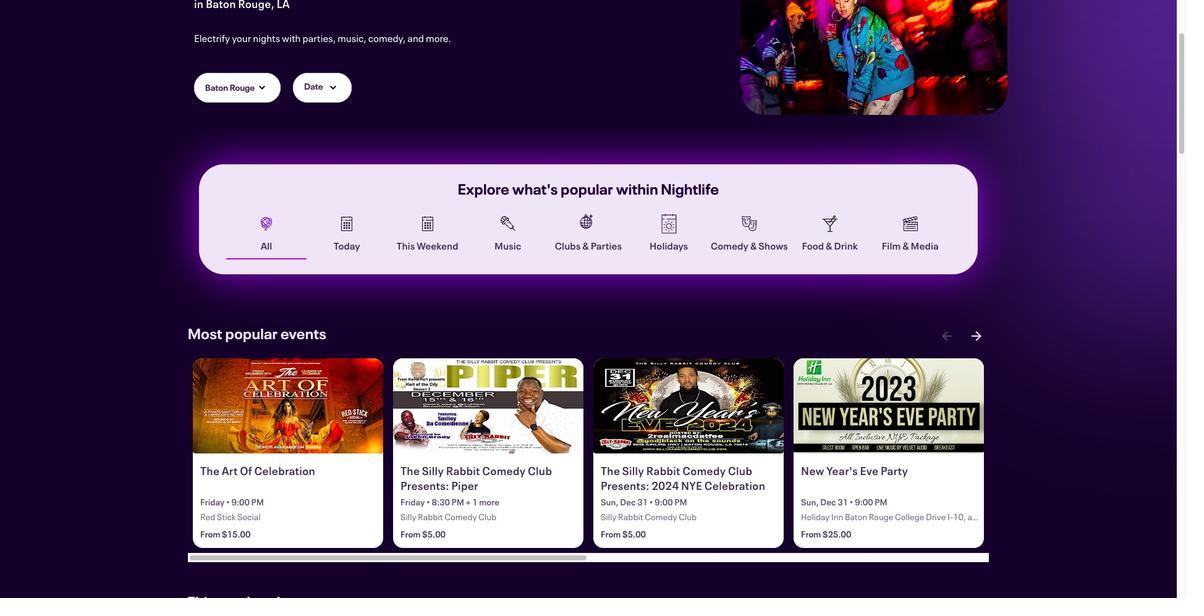 Task type: locate. For each thing, give the bounding box(es) containing it.
new
[[801, 463, 824, 478]]

3 from from the left
[[601, 529, 621, 540]]

today
[[334, 239, 360, 252]]

2 horizontal spatial 9:00
[[855, 497, 873, 508]]

• up stick
[[226, 497, 230, 508]]

more.
[[426, 32, 451, 44]]

0 horizontal spatial 9:00
[[231, 497, 250, 508]]

arrow left chunky_svg image
[[939, 329, 954, 344]]

$5.00
[[422, 529, 446, 540], [622, 529, 646, 540]]

& for clubs
[[582, 239, 589, 252]]

the art of celebration primary image image
[[193, 358, 383, 454]]

food
[[802, 239, 824, 252]]

4 • from the left
[[850, 497, 853, 508]]

1 9:00 from the left
[[231, 497, 250, 508]]

of
[[240, 463, 252, 478]]

3 the from the left
[[601, 463, 620, 478]]

1 friday from the left
[[200, 497, 225, 508]]

the for the silly rabbit comedy club presents: piper friday • 8:30 pm + 1 more silly rabbit comedy club from $5.00
[[401, 463, 420, 478]]

baton rouge button
[[194, 73, 281, 103]]

1 horizontal spatial popular
[[561, 179, 613, 199]]

2 $5.00 from the left
[[622, 529, 646, 540]]

& right film
[[902, 239, 909, 252]]

sun,
[[601, 497, 619, 508], [801, 497, 819, 508]]

baton inside button
[[205, 82, 228, 93]]

1 horizontal spatial 9:00
[[655, 497, 673, 508]]

3 9:00 from the left
[[855, 497, 873, 508]]

& for food
[[826, 239, 832, 252]]

the silly rabbit comedy club presents: piper link
[[401, 463, 579, 494]]

2 presents: from the left
[[601, 478, 649, 493]]

inn
[[831, 511, 843, 523]]

2 31 from the left
[[838, 497, 848, 508]]

baton down electrify
[[205, 82, 228, 93]]

• inside the sun, dec 31 •  9:00 pm holiday inn baton rouge college drive i-10, an ihg hotel
[[850, 497, 853, 508]]

1 pm from the left
[[251, 497, 264, 508]]

2 dec from the left
[[820, 497, 836, 508]]

1 31 from the left
[[637, 497, 648, 508]]

celebration right of on the bottom left of the page
[[254, 463, 315, 478]]

31 down the silly rabbit comedy club presents: 2024 nye celebration link
[[637, 497, 648, 508]]

2 pm from the left
[[451, 497, 464, 508]]

1 horizontal spatial sun,
[[801, 497, 819, 508]]

dec
[[620, 497, 636, 508], [820, 497, 836, 508]]

1 horizontal spatial dec
[[820, 497, 836, 508]]

media
[[911, 239, 939, 252]]

& right food
[[826, 239, 832, 252]]

comedy
[[711, 239, 748, 252], [482, 463, 526, 478], [683, 463, 726, 478], [445, 511, 477, 523], [645, 511, 677, 523]]

1 vertical spatial popular
[[225, 324, 278, 344]]

9:00 down the 2024
[[655, 497, 673, 508]]

2 horizontal spatial the
[[601, 463, 620, 478]]

music,
[[338, 32, 366, 44]]

1 sun, from the left
[[601, 497, 619, 508]]

• down the 2024
[[649, 497, 653, 508]]

film & media
[[882, 239, 939, 252]]

silly
[[422, 463, 444, 478], [622, 463, 644, 478], [401, 511, 416, 523], [601, 511, 617, 523]]

0 horizontal spatial the
[[200, 463, 220, 478]]

1 dec from the left
[[620, 497, 636, 508]]

club
[[528, 463, 552, 478], [728, 463, 752, 478], [478, 511, 496, 523], [679, 511, 697, 523]]

explore
[[458, 179, 509, 199]]

music
[[494, 239, 521, 252]]

friday • 9:00 pm red stick social from $15.00
[[200, 497, 264, 540]]

0 horizontal spatial presents:
[[401, 478, 449, 493]]

0 horizontal spatial 31
[[637, 497, 648, 508]]

the left piper
[[401, 463, 420, 478]]

piper
[[451, 478, 478, 493]]

1 horizontal spatial baton
[[845, 511, 867, 523]]

holiday
[[801, 511, 830, 523]]

3 • from the left
[[649, 497, 653, 508]]

from
[[200, 529, 220, 540], [401, 529, 421, 540], [601, 529, 621, 540], [801, 529, 821, 540]]

2 • from the left
[[426, 497, 430, 508]]

presents: up 8:30 on the bottom of the page
[[401, 478, 449, 493]]

• inside friday • 9:00 pm red stick social from $15.00
[[226, 497, 230, 508]]

$15.00
[[222, 529, 251, 540]]

comedy up more
[[482, 463, 526, 478]]

0 vertical spatial rouge
[[230, 82, 255, 93]]

rouge
[[230, 82, 255, 93], [869, 511, 893, 523]]

dec inside the silly rabbit comedy club presents: 2024 nye celebration sun, dec 31 •  9:00 pm silly rabbit comedy club from $5.00
[[620, 497, 636, 508]]

pm
[[251, 497, 264, 508], [451, 497, 464, 508], [674, 497, 687, 508], [875, 497, 887, 508]]

nights
[[253, 32, 280, 44]]

2 & from the left
[[750, 239, 757, 252]]

pm down new year's eve party link on the bottom right of the page
[[875, 497, 887, 508]]

2 the from the left
[[401, 463, 420, 478]]

an
[[967, 511, 977, 523]]

art
[[222, 463, 238, 478]]

1 horizontal spatial rouge
[[869, 511, 893, 523]]

pm up social
[[251, 497, 264, 508]]

stick
[[217, 511, 236, 523]]

0 horizontal spatial celebration
[[254, 463, 315, 478]]

• left 8:30 on the bottom of the page
[[426, 497, 430, 508]]

31
[[637, 497, 648, 508], [838, 497, 848, 508]]

0 horizontal spatial friday
[[200, 497, 225, 508]]

presents: inside the silly rabbit comedy club presents: 2024 nye celebration sun, dec 31 •  9:00 pm silly rabbit comedy club from $5.00
[[601, 478, 649, 493]]

1 vertical spatial rouge
[[869, 511, 893, 523]]

rouge inside the sun, dec 31 •  9:00 pm holiday inn baton rouge college drive i-10, an ihg hotel
[[869, 511, 893, 523]]

rabbit
[[446, 463, 480, 478], [646, 463, 680, 478], [418, 511, 443, 523], [618, 511, 643, 523]]

1 horizontal spatial presents:
[[601, 478, 649, 493]]

2 9:00 from the left
[[655, 497, 673, 508]]

& right "clubs"
[[582, 239, 589, 252]]

rouge left college
[[869, 511, 893, 523]]

3 pm from the left
[[674, 497, 687, 508]]

1 horizontal spatial $5.00
[[622, 529, 646, 540]]

holidays
[[650, 239, 688, 252]]

electrify
[[194, 32, 230, 44]]

0 horizontal spatial sun,
[[601, 497, 619, 508]]

friday left 8:30 on the bottom of the page
[[401, 497, 425, 508]]

8:30
[[432, 497, 450, 508]]

1 horizontal spatial friday
[[401, 497, 425, 508]]

31 inside the silly rabbit comedy club presents: 2024 nye celebration sun, dec 31 •  9:00 pm silly rabbit comedy club from $5.00
[[637, 497, 648, 508]]

social
[[237, 511, 261, 523]]

1 horizontal spatial 31
[[838, 497, 848, 508]]

baton rouge
[[205, 82, 255, 93]]

year's
[[827, 463, 858, 478]]

presents: inside the silly rabbit comedy club presents: piper friday • 8:30 pm + 1 more silly rabbit comedy club from $5.00
[[401, 478, 449, 493]]

3 & from the left
[[826, 239, 832, 252]]

the for the silly rabbit comedy club presents: 2024 nye celebration sun, dec 31 •  9:00 pm silly rabbit comedy club from $5.00
[[601, 463, 620, 478]]

popular
[[561, 179, 613, 199], [225, 324, 278, 344]]

sun, inside the silly rabbit comedy club presents: 2024 nye celebration sun, dec 31 •  9:00 pm silly rabbit comedy club from $5.00
[[601, 497, 619, 508]]

0 horizontal spatial dec
[[620, 497, 636, 508]]

pm left "+"
[[451, 497, 464, 508]]

popular left the within
[[561, 179, 613, 199]]

friday
[[200, 497, 225, 508], [401, 497, 425, 508]]

nightlife in baton rouge, la image
[[740, 0, 1007, 115]]

2 sun, from the left
[[801, 497, 819, 508]]

•
[[226, 497, 230, 508], [426, 497, 430, 508], [649, 497, 653, 508], [850, 497, 853, 508]]

0 horizontal spatial rouge
[[230, 82, 255, 93]]

& for film
[[902, 239, 909, 252]]

1 from from the left
[[200, 529, 220, 540]]

presents:
[[401, 478, 449, 493], [601, 478, 649, 493]]

• down new year's eve party
[[850, 497, 853, 508]]

$5.00 inside the silly rabbit comedy club presents: 2024 nye celebration sun, dec 31 •  9:00 pm silly rabbit comedy club from $5.00
[[622, 529, 646, 540]]

0 vertical spatial baton
[[205, 82, 228, 93]]

all
[[261, 239, 272, 252]]

$5.00 inside the silly rabbit comedy club presents: piper friday • 8:30 pm + 1 more silly rabbit comedy club from $5.00
[[422, 529, 446, 540]]

presents: left the 2024
[[601, 478, 649, 493]]

popular right most
[[225, 324, 278, 344]]

1 & from the left
[[582, 239, 589, 252]]

most
[[188, 324, 222, 344]]

4 pm from the left
[[875, 497, 887, 508]]

0 horizontal spatial baton
[[205, 82, 228, 93]]

the inside the silly rabbit comedy club presents: piper friday • 8:30 pm + 1 more silly rabbit comedy club from $5.00
[[401, 463, 420, 478]]

2 from from the left
[[401, 529, 421, 540]]

the silly rabbit comedy club presents: 2024 nye celebration link
[[601, 463, 779, 494]]

4 & from the left
[[902, 239, 909, 252]]

pm inside friday • 9:00 pm red stick social from $15.00
[[251, 497, 264, 508]]

1 $5.00 from the left
[[422, 529, 446, 540]]

drink
[[834, 239, 858, 252]]

drive
[[926, 511, 946, 523]]

the silly rabbit comedy club presents: 2024 nye celebration primary image image
[[593, 358, 784, 454]]

the left art
[[200, 463, 220, 478]]

parties,
[[303, 32, 336, 44]]

the
[[200, 463, 220, 478], [401, 463, 420, 478], [601, 463, 620, 478]]

baton right 'inn'
[[845, 511, 867, 523]]

clubs & parties
[[555, 239, 622, 252]]

rouge down your
[[230, 82, 255, 93]]

1 the from the left
[[200, 463, 220, 478]]

9:00 up social
[[231, 497, 250, 508]]

date button
[[293, 73, 352, 103]]

pm down nye
[[674, 497, 687, 508]]

&
[[582, 239, 589, 252], [750, 239, 757, 252], [826, 239, 832, 252], [902, 239, 909, 252]]

arrow right chunky_svg image
[[969, 329, 984, 344]]

1 vertical spatial baton
[[845, 511, 867, 523]]

baton
[[205, 82, 228, 93], [845, 511, 867, 523]]

0 horizontal spatial popular
[[225, 324, 278, 344]]

this
[[397, 239, 415, 252]]

& left shows
[[750, 239, 757, 252]]

9:00 down eve
[[855, 497, 873, 508]]

presents: for the silly rabbit comedy club presents: piper
[[401, 478, 449, 493]]

pm inside the sun, dec 31 •  9:00 pm holiday inn baton rouge college drive i-10, an ihg hotel
[[875, 497, 887, 508]]

1 presents: from the left
[[401, 478, 449, 493]]

the inside the silly rabbit comedy club presents: 2024 nye celebration sun, dec 31 •  9:00 pm silly rabbit comedy club from $5.00
[[601, 463, 620, 478]]

comedy & shows
[[711, 239, 788, 252]]

celebration right nye
[[704, 478, 765, 493]]

1 horizontal spatial celebration
[[704, 478, 765, 493]]

31 up 'inn'
[[838, 497, 848, 508]]

1 horizontal spatial the
[[401, 463, 420, 478]]

celebration
[[254, 463, 315, 478], [704, 478, 765, 493]]

0 vertical spatial popular
[[561, 179, 613, 199]]

the art of celebration link
[[200, 463, 378, 494]]

1 • from the left
[[226, 497, 230, 508]]

events
[[281, 324, 326, 344]]

celebration inside the silly rabbit comedy club presents: 2024 nye celebration sun, dec 31 •  9:00 pm silly rabbit comedy club from $5.00
[[704, 478, 765, 493]]

eve
[[860, 463, 879, 478]]

most popular events link
[[188, 324, 326, 344]]

0 horizontal spatial $5.00
[[422, 529, 446, 540]]

2 friday from the left
[[401, 497, 425, 508]]

friday up red
[[200, 497, 225, 508]]

9:00
[[231, 497, 250, 508], [655, 497, 673, 508], [855, 497, 873, 508]]

nightlife
[[661, 179, 719, 199]]

the left the 2024
[[601, 463, 620, 478]]



Task type: describe. For each thing, give the bounding box(es) containing it.
dec inside the sun, dec 31 •  9:00 pm holiday inn baton rouge college drive i-10, an ihg hotel
[[820, 497, 836, 508]]

1
[[472, 497, 477, 508]]

from $25.00
[[801, 529, 851, 540]]

the art of celebration
[[200, 463, 315, 478]]

most popular events
[[188, 324, 326, 344]]

food & drink
[[802, 239, 858, 252]]

9:00 inside the silly rabbit comedy club presents: 2024 nye celebration sun, dec 31 •  9:00 pm silly rabbit comedy club from $5.00
[[655, 497, 673, 508]]

sun, dec 31 •  9:00 pm holiday inn baton rouge college drive i-10, an ihg hotel
[[801, 497, 977, 535]]

college
[[895, 511, 924, 523]]

pm inside the silly rabbit comedy club presents: 2024 nye celebration sun, dec 31 •  9:00 pm silly rabbit comedy club from $5.00
[[674, 497, 687, 508]]

electrify your nights with parties, music, comedy, and more.
[[194, 32, 451, 44]]

4 from from the left
[[801, 529, 821, 540]]

$25.00
[[823, 529, 851, 540]]

9:00 inside friday • 9:00 pm red stick social from $15.00
[[231, 497, 250, 508]]

your
[[232, 32, 251, 44]]

comedy,
[[368, 32, 406, 44]]

presents: for the silly rabbit comedy club presents: 2024 nye celebration
[[601, 478, 649, 493]]

red
[[200, 511, 215, 523]]

more
[[479, 497, 499, 508]]

& for comedy
[[750, 239, 757, 252]]

2024
[[652, 478, 679, 493]]

pm inside the silly rabbit comedy club presents: piper friday • 8:30 pm + 1 more silly rabbit comedy club from $5.00
[[451, 497, 464, 508]]

weekend
[[417, 239, 458, 252]]

ihg
[[801, 524, 815, 535]]

from inside the silly rabbit comedy club presents: 2024 nye celebration sun, dec 31 •  9:00 pm silly rabbit comedy club from $5.00
[[601, 529, 621, 540]]

the silly rabbit comedy club presents: piper primary image image
[[393, 358, 583, 454]]

the silly rabbit comedy club presents: 2024 nye celebration sun, dec 31 •  9:00 pm silly rabbit comedy club from $5.00
[[601, 463, 765, 540]]

this weekend
[[397, 239, 458, 252]]

party
[[881, 463, 908, 478]]

friday inside friday • 9:00 pm red stick social from $15.00
[[200, 497, 225, 508]]

explore what's popular within nightlife
[[458, 179, 719, 199]]

sun, inside the sun, dec 31 •  9:00 pm holiday inn baton rouge college drive i-10, an ihg hotel
[[801, 497, 819, 508]]

31 inside the sun, dec 31 •  9:00 pm holiday inn baton rouge college drive i-10, an ihg hotel
[[838, 497, 848, 508]]

with
[[282, 32, 301, 44]]

the silly rabbit comedy club presents: piper friday • 8:30 pm + 1 more silly rabbit comedy club from $5.00
[[401, 463, 552, 540]]

what's
[[512, 179, 558, 199]]

parties
[[591, 239, 622, 252]]

10,
[[953, 511, 966, 523]]

comedy left shows
[[711, 239, 748, 252]]

• inside the silly rabbit comedy club presents: piper friday • 8:30 pm + 1 more silly rabbit comedy club from $5.00
[[426, 497, 430, 508]]

baton inside the sun, dec 31 •  9:00 pm holiday inn baton rouge college drive i-10, an ihg hotel
[[845, 511, 867, 523]]

film
[[882, 239, 901, 252]]

the for the art of celebration
[[200, 463, 220, 478]]

within
[[616, 179, 658, 199]]

nye
[[681, 478, 702, 493]]

and
[[407, 32, 424, 44]]

new year's eve party primary image image
[[794, 358, 984, 454]]

comedy down the 2024
[[645, 511, 677, 523]]

comedy down "+"
[[445, 511, 477, 523]]

from inside the silly rabbit comedy club presents: piper friday • 8:30 pm + 1 more silly rabbit comedy club from $5.00
[[401, 529, 421, 540]]

friday inside the silly rabbit comedy club presents: piper friday • 8:30 pm + 1 more silly rabbit comedy club from $5.00
[[401, 497, 425, 508]]

clubs
[[555, 239, 581, 252]]

new year's eve party
[[801, 463, 908, 478]]

• inside the silly rabbit comedy club presents: 2024 nye celebration sun, dec 31 •  9:00 pm silly rabbit comedy club from $5.00
[[649, 497, 653, 508]]

+
[[466, 497, 471, 508]]

hotel
[[817, 524, 838, 535]]

rouge inside button
[[230, 82, 255, 93]]

i-
[[947, 511, 953, 523]]

comedy right the 2024
[[683, 463, 726, 478]]

9:00 inside the sun, dec 31 •  9:00 pm holiday inn baton rouge college drive i-10, an ihg hotel
[[855, 497, 873, 508]]

shows
[[759, 239, 788, 252]]

from inside friday • 9:00 pm red stick social from $15.00
[[200, 529, 220, 540]]

date
[[304, 80, 323, 92]]

new year's eve party link
[[801, 463, 979, 494]]



Task type: vqa. For each thing, say whether or not it's contained in the screenshot.
the "$5.00" inside The Silly Rabbit Comedy Club Presents: 2024 NYE Celebration Sun, Dec 31 •  9:00 PM Silly Rabbit Comedy Club From $5.00
yes



